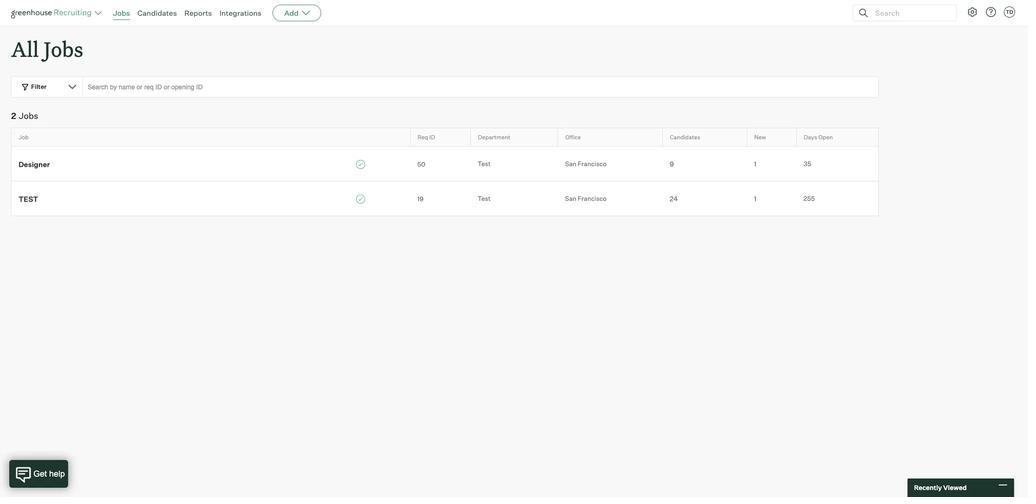Task type: describe. For each thing, give the bounding box(es) containing it.
test for 9
[[478, 160, 491, 168]]

open
[[819, 134, 833, 141]]

test for 24
[[478, 195, 491, 203]]

9 link
[[663, 159, 747, 169]]

integrations link
[[219, 8, 261, 18]]

id
[[429, 134, 435, 141]]

filter
[[31, 83, 47, 90]]

255
[[804, 195, 815, 203]]

san for 9
[[565, 160, 576, 168]]

1 for 24
[[754, 195, 757, 204]]

add button
[[273, 5, 321, 21]]

td button
[[1002, 5, 1017, 19]]

san for 24
[[565, 195, 576, 203]]

2 jobs
[[11, 111, 38, 121]]

Search by name or req ID or opening ID text field
[[83, 77, 879, 98]]

jobs for 2 jobs
[[19, 111, 38, 121]]

td
[[1006, 9, 1013, 15]]

9
[[670, 160, 674, 169]]

francisco for 24
[[578, 195, 607, 203]]

jobs link
[[113, 8, 130, 18]]

35
[[804, 160, 811, 168]]

francisco for 9
[[578, 160, 607, 168]]

test
[[19, 195, 38, 204]]

1 vertical spatial candidates
[[670, 134, 700, 141]]

req id
[[417, 134, 435, 141]]

san francisco for 9
[[565, 160, 607, 168]]

1 link for 24
[[747, 194, 797, 204]]

Search text field
[[873, 6, 948, 20]]

recently
[[914, 485, 942, 492]]

jobs for all jobs
[[44, 35, 83, 63]]

2 horizontal spatial jobs
[[113, 8, 130, 18]]



Task type: vqa. For each thing, say whether or not it's contained in the screenshot.
the San
yes



Task type: locate. For each thing, give the bounding box(es) containing it.
0 vertical spatial francisco
[[578, 160, 607, 168]]

greenhouse recruiting image
[[11, 7, 95, 19]]

1 vertical spatial jobs
[[44, 35, 83, 63]]

designer link
[[12, 159, 410, 169]]

24
[[670, 195, 678, 204]]

0 vertical spatial test
[[478, 160, 491, 168]]

san francisco
[[565, 160, 607, 168], [565, 195, 607, 203]]

candidates right "jobs" link
[[137, 8, 177, 18]]

0 vertical spatial 1
[[754, 160, 757, 169]]

1 francisco from the top
[[578, 160, 607, 168]]

san francisco for 24
[[565, 195, 607, 203]]

candidates
[[137, 8, 177, 18], [670, 134, 700, 141]]

req
[[417, 134, 428, 141]]

24 link
[[663, 194, 747, 204]]

0 horizontal spatial jobs
[[19, 111, 38, 121]]

1 san from the top
[[565, 160, 576, 168]]

san
[[565, 160, 576, 168], [565, 195, 576, 203]]

2 vertical spatial jobs
[[19, 111, 38, 121]]

configure image
[[967, 6, 978, 18]]

1 san francisco from the top
[[565, 160, 607, 168]]

jobs
[[113, 8, 130, 18], [44, 35, 83, 63], [19, 111, 38, 121]]

2
[[11, 111, 16, 121]]

1 for 9
[[754, 160, 757, 169]]

jobs down 'greenhouse recruiting' image on the left of the page
[[44, 35, 83, 63]]

new
[[754, 134, 766, 141]]

reports link
[[184, 8, 212, 18]]

recently viewed
[[914, 485, 967, 492]]

candidates up "9"
[[670, 134, 700, 141]]

office
[[565, 134, 581, 141]]

2 san from the top
[[565, 195, 576, 203]]

days open
[[804, 134, 833, 141]]

1
[[754, 160, 757, 169], [754, 195, 757, 204]]

add
[[284, 8, 299, 18]]

francisco
[[578, 160, 607, 168], [578, 195, 607, 203]]

department
[[478, 134, 510, 141]]

1 vertical spatial san
[[565, 195, 576, 203]]

1 vertical spatial test
[[478, 195, 491, 203]]

td button
[[1004, 6, 1015, 18]]

1 link left the 255
[[747, 194, 797, 204]]

integrations
[[219, 8, 261, 18]]

designer
[[19, 160, 50, 169]]

1 vertical spatial 1
[[754, 195, 757, 204]]

test link
[[12, 194, 410, 204]]

0 vertical spatial san
[[565, 160, 576, 168]]

2 test from the top
[[478, 195, 491, 203]]

candidates link
[[137, 8, 177, 18]]

1 vertical spatial 1 link
[[747, 194, 797, 204]]

1 vertical spatial francisco
[[578, 195, 607, 203]]

job
[[19, 134, 29, 141]]

reports
[[184, 8, 212, 18]]

0 vertical spatial 1 link
[[747, 159, 797, 169]]

viewed
[[943, 485, 967, 492]]

2 francisco from the top
[[578, 195, 607, 203]]

1 link for 9
[[747, 159, 797, 169]]

2 1 link from the top
[[747, 194, 797, 204]]

1 horizontal spatial jobs
[[44, 35, 83, 63]]

all
[[11, 35, 39, 63]]

0 horizontal spatial candidates
[[137, 8, 177, 18]]

1 test from the top
[[478, 160, 491, 168]]

test
[[478, 160, 491, 168], [478, 195, 491, 203]]

1 horizontal spatial candidates
[[670, 134, 700, 141]]

19
[[417, 195, 424, 203]]

days
[[804, 134, 817, 141]]

50
[[417, 160, 425, 168]]

1 vertical spatial san francisco
[[565, 195, 607, 203]]

1 1 link from the top
[[747, 159, 797, 169]]

2 1 from the top
[[754, 195, 757, 204]]

0 vertical spatial san francisco
[[565, 160, 607, 168]]

jobs left the candidates link
[[113, 8, 130, 18]]

1 1 from the top
[[754, 160, 757, 169]]

1 link
[[747, 159, 797, 169], [747, 194, 797, 204]]

2 san francisco from the top
[[565, 195, 607, 203]]

0 vertical spatial jobs
[[113, 8, 130, 18]]

jobs right 2
[[19, 111, 38, 121]]

0 vertical spatial candidates
[[137, 8, 177, 18]]

all jobs
[[11, 35, 83, 63]]

1 link down new at the right of page
[[747, 159, 797, 169]]



